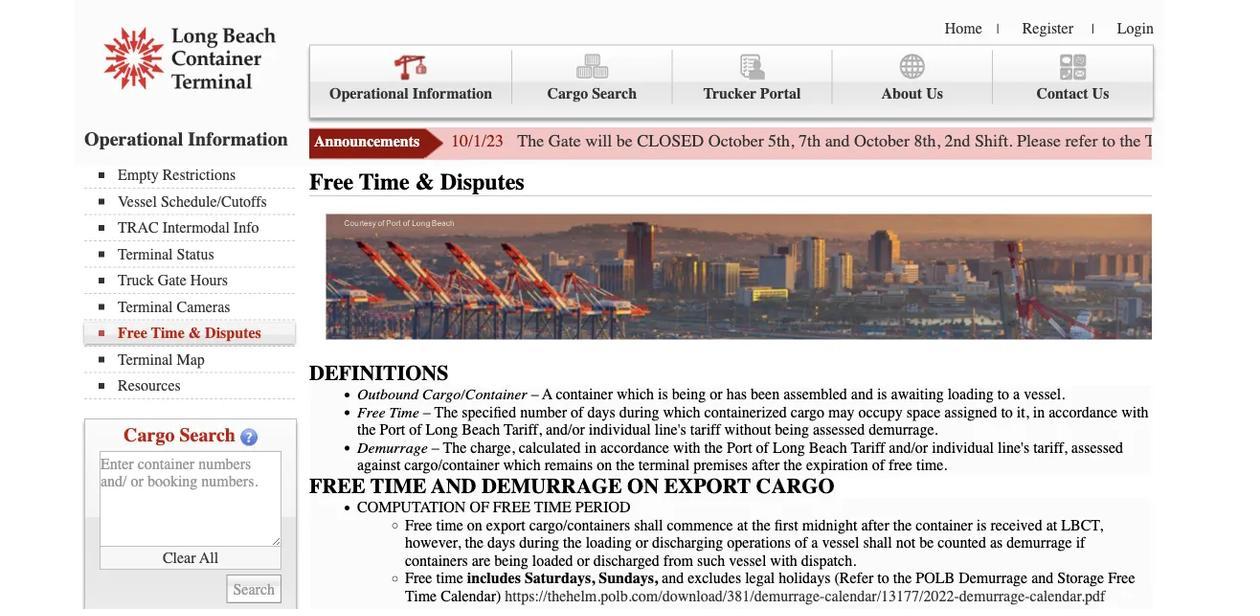 Task type: locate. For each thing, give the bounding box(es) containing it.
line's inside – the charge, calculated in accordance with the port of long beach tariff and/or individual line's tariff, assessed against cargo/container which remains on the terminal premises after the expiration of free time.
[[998, 439, 1030, 457]]

cargo
[[757, 474, 835, 499]]

1 horizontal spatial being
[[672, 386, 706, 403]]

or inside the definitions​ outbound cargo/container – a container which is being or has been assembled and is awaiting loading to a vessel.
[[710, 386, 723, 403]]

vessel
[[118, 193, 157, 210]]

terminal cameras link
[[99, 298, 295, 316]]

0 vertical spatial terminal
[[118, 245, 173, 263]]

time inside free time on export cargo/containers shall commence at the first midnight after the container is received at lbct, however, the days during the loading or discharging operations of a vessel shall not be counted as demurrage if containers are being loaded or discharged from such vessel with dispatch.
[[436, 516, 464, 534]]

0 vertical spatial days
[[588, 403, 616, 421]]

trucker portal link
[[673, 50, 833, 104]]

cameras
[[177, 298, 230, 316]]

search up will
[[592, 85, 637, 103]]

0 vertical spatial during
[[620, 403, 660, 421]]

2 time from the top
[[436, 570, 464, 587]]

1 horizontal spatial days
[[588, 403, 616, 421]]

during up free time includes saturdays, sundays,
[[520, 534, 560, 552]]

is left "as"
[[977, 516, 987, 534]]

– inside the definitions​ outbound cargo/container – a container which is being or has been assembled and is awaiting loading to a vessel.
[[531, 386, 539, 403]]

after inside – the charge, calculated in accordance with the port of long beach tariff and/or individual line's tariff, assessed against cargo/container which remains on the terminal premises after the expiration of free time.
[[752, 457, 780, 474]]

the left polb
[[894, 570, 912, 587]]

assembled
[[784, 386, 848, 403]]

counted
[[938, 534, 987, 552]]

cargo/container
[[423, 386, 528, 403]]

loading down period
[[586, 534, 632, 552]]

or right loaded
[[577, 552, 590, 570]]

days right the 'a'
[[588, 403, 616, 421]]

login
[[1118, 19, 1155, 37]]

1 horizontal spatial on
[[597, 457, 613, 474]]

0 horizontal spatial line's
[[655, 421, 687, 439]]

5th,
[[769, 131, 795, 151]]

1 horizontal spatial a
[[1014, 386, 1021, 403]]

individual inside – the specified number of days during which containerized cargo may occupy space assigned to it, in accordance with the port of long beach tariff, and/or individual line's tariff without being assessed demurrage.
[[589, 421, 651, 439]]

long inside – the specified number of days during which containerized cargo may occupy space assigned to it, in accordance with the port of long beach tariff, and/or individual line's tariff without being assessed demurrage.
[[426, 421, 458, 439]]

be inside free time on export cargo/containers shall commence at the first midnight after the container is received at lbct, however, the days during the loading or discharging operations of a vessel shall not be counted as demurrage if containers are being loaded or discharged from such vessel with dispatch.
[[920, 534, 934, 552]]

the right '10/1/23'
[[518, 131, 544, 151]]

operational information link
[[310, 50, 513, 104]]

0 vertical spatial being
[[672, 386, 706, 403]]

1 at from the left
[[737, 516, 749, 534]]

us
[[927, 85, 944, 103], [1093, 85, 1110, 103]]

vessel
[[822, 534, 860, 552], [729, 552, 767, 570]]

and right assembled
[[852, 386, 874, 403]]

2 at from the left
[[1047, 516, 1058, 534]]

0 horizontal spatial october
[[709, 131, 764, 151]]

–
[[531, 386, 539, 403], [423, 403, 431, 421], [432, 439, 440, 457]]

0 horizontal spatial time
[[371, 474, 427, 499]]

us right contact
[[1093, 85, 1110, 103]]

time left are in the bottom of the page
[[436, 570, 464, 587]]

0 horizontal spatial disputes
[[205, 324, 261, 342]]

0 horizontal spatial after
[[752, 457, 780, 474]]

free for free time includes saturdays, sundays,
[[405, 570, 433, 587]]

during inside free time on export cargo/containers shall commence at the first midnight after the container is received at lbct, however, the days during the loading or discharging operations of a vessel shall not be counted as demurrage if containers are being loaded or discharged from such vessel with dispatch.
[[520, 534, 560, 552]]

empty restrictions link
[[99, 166, 295, 184]]

1 vertical spatial with
[[674, 439, 701, 457]]

discharging
[[652, 534, 724, 552]]

2 us from the left
[[1093, 85, 1110, 103]]

8th,
[[915, 131, 941, 151]]

1 horizontal spatial october
[[855, 131, 910, 151]]

0 horizontal spatial |
[[997, 21, 1000, 36]]

accordance
[[1049, 403, 1118, 421], [601, 439, 670, 457]]

the inside and excludes legal holidays (refer to the polb demurrage and storage free time calendar)
[[894, 570, 912, 587]]

please
[[1018, 131, 1062, 151]]

without
[[725, 421, 772, 439]]

beach down may
[[809, 439, 848, 457]]

truck
[[1146, 131, 1186, 151], [118, 272, 154, 289]]

0 horizontal spatial which
[[504, 457, 541, 474]]

1 horizontal spatial be
[[920, 534, 934, 552]]

0 horizontal spatial menu bar
[[84, 164, 305, 400]]

menu bar
[[309, 45, 1155, 118], [84, 164, 305, 400]]

0 horizontal spatial truck
[[118, 272, 154, 289]]

demurrage down "as"
[[959, 570, 1028, 587]]

0 vertical spatial a
[[1014, 386, 1021, 403]]

2 horizontal spatial with
[[1122, 403, 1149, 421]]

0 vertical spatial information
[[413, 85, 493, 103]]

being inside free time on export cargo/containers shall commence at the first midnight after the container is received at lbct, however, the days during the loading or discharging operations of a vessel shall not be counted as demurrage if containers are being loaded or discharged from such vessel with dispatch.
[[495, 552, 529, 570]]

individual up terminal
[[589, 421, 651, 439]]

10/1/23 the gate will be closed october 5th, 7th and october 8th, 2nd shift. please refer to the truck gate h
[[451, 131, 1239, 151]]

1 horizontal spatial line's
[[998, 439, 1030, 457]]

0 horizontal spatial beach
[[462, 421, 500, 439]]

about us
[[882, 85, 944, 103]]

is up terminal
[[658, 386, 669, 403]]

1 horizontal spatial operational
[[330, 85, 409, 103]]

line's down it,
[[998, 439, 1030, 457]]

with
[[1122, 403, 1149, 421], [674, 439, 701, 457], [771, 552, 798, 570]]

during
[[620, 403, 660, 421], [520, 534, 560, 552]]

definitions​ outbound cargo/container – a container which is being or has been assembled and is awaiting loading to a vessel.
[[309, 361, 1066, 403]]

terminal map link
[[99, 351, 295, 368]]

or up sundays,
[[636, 534, 649, 552]]

information up restrictions at the left
[[188, 128, 288, 150]]

1 vertical spatial cargo
[[124, 424, 175, 446]]

1 vertical spatial operational
[[84, 128, 183, 150]]

after
[[752, 457, 780, 474], [862, 516, 890, 534]]

1 vertical spatial disputes
[[205, 324, 261, 342]]

0 vertical spatial cargo
[[548, 85, 588, 103]]

resources
[[118, 377, 181, 395]]

0 horizontal spatial with
[[674, 439, 701, 457]]

1 vertical spatial after
[[862, 516, 890, 534]]

time inside empty restrictions vessel schedule/cutoffs trac intermodal info terminal status truck gate hours terminal cameras free time & disputes terminal map resources
[[151, 324, 185, 342]]

on
[[597, 457, 613, 474], [467, 516, 483, 534]]

free for free time
[[357, 403, 386, 421]]

map
[[177, 351, 205, 368]]

cargo
[[548, 85, 588, 103], [124, 424, 175, 446]]

shall left not
[[864, 534, 893, 552]]

vessel up (refer
[[822, 534, 860, 552]]

october
[[709, 131, 764, 151], [855, 131, 910, 151]]

1 horizontal spatial loading
[[948, 386, 994, 403]]

free up resources
[[118, 324, 147, 342]]

in inside – the charge, calculated in accordance with the port of long beach tariff and/or individual line's tariff, assessed against cargo/container which remains on the terminal premises after the expiration of free time.
[[585, 439, 597, 457]]

time
[[359, 169, 410, 195], [151, 324, 185, 342], [390, 403, 419, 421], [405, 587, 437, 605]]

1 horizontal spatial and/or
[[889, 439, 929, 457]]

terminal
[[118, 245, 173, 263], [118, 298, 173, 316], [118, 351, 173, 368]]

free down however,
[[405, 570, 433, 587]]

1 vertical spatial container
[[916, 516, 973, 534]]

1 horizontal spatial demurrage
[[959, 570, 1028, 587]]

1 horizontal spatial information
[[413, 85, 493, 103]]

to inside – the specified number of days during which containerized cargo may occupy space assigned to it, in accordance with the port of long beach tariff, and/or individual line's tariff without being assessed demurrage.
[[1002, 403, 1014, 421]]

time up map
[[151, 324, 185, 342]]

0 vertical spatial operational
[[330, 85, 409, 103]]

home link
[[945, 19, 983, 37]]

0 vertical spatial disputes
[[440, 169, 525, 195]]

0 horizontal spatial long
[[426, 421, 458, 439]]

shall
[[634, 516, 663, 534], [864, 534, 893, 552]]

the right refer
[[1121, 131, 1142, 151]]

0 horizontal spatial or
[[577, 552, 590, 570]]

2 horizontal spatial gate
[[1191, 131, 1223, 151]]

during inside – the specified number of days during which containerized cargo may occupy space assigned to it, in accordance with the port of long beach tariff, and/or individual line's tariff without being assessed demurrage.
[[620, 403, 660, 421]]

time
[[371, 474, 427, 499], [534, 499, 572, 516]]

beach down the cargo/container
[[462, 421, 500, 439]]

information
[[413, 85, 493, 103], [188, 128, 288, 150]]

to
[[1103, 131, 1116, 151], [998, 386, 1010, 403], [1002, 403, 1014, 421], [878, 570, 890, 587]]

the inside – the specified number of days during which containerized cargo may occupy space assigned to it, in accordance with the port of long beach tariff, and/or individual line's tariff without being assessed demurrage.
[[357, 421, 376, 439]]

being inside – the specified number of days during which containerized cargo may occupy space assigned to it, in accordance with the port of long beach tariff, and/or individual line's tariff without being assessed demurrage.
[[775, 421, 810, 439]]

about us link
[[833, 50, 993, 104]]

0 horizontal spatial search
[[180, 424, 236, 446]]

vessel schedule/cutoffs link
[[99, 193, 295, 210]]

which
[[617, 386, 654, 403], [664, 403, 701, 421], [504, 457, 541, 474]]

1 vertical spatial time
[[436, 570, 464, 587]]

1 horizontal spatial cargo
[[548, 85, 588, 103]]

operational information up announcements
[[330, 85, 493, 103]]

time inside and excludes legal holidays (refer to the polb demurrage and storage free time calendar)
[[405, 587, 437, 605]]

containerized
[[705, 403, 787, 421]]

1 horizontal spatial disputes
[[440, 169, 525, 195]]

of up holidays
[[795, 534, 808, 552]]

1 vertical spatial terminal
[[118, 298, 173, 316]]

0 vertical spatial in
[[1034, 403, 1046, 421]]

after inside free time on export cargo/containers shall commence at the first midnight after the container is received at lbct, however, the days during the loading or discharging operations of a vessel shall not be counted as demurrage if containers are being loaded or discharged from such vessel with dispatch.
[[862, 516, 890, 534]]

october left 5th,
[[709, 131, 764, 151]]

1 horizontal spatial shall
[[864, 534, 893, 552]]

information up '10/1/23'
[[413, 85, 493, 103]]

the for specified
[[435, 403, 458, 421]]

0 horizontal spatial on
[[467, 516, 483, 534]]

cargo search up will
[[548, 85, 637, 103]]

free down free time at the bottom
[[309, 474, 366, 499]]

demurrage-
[[960, 587, 1031, 605]]

against
[[357, 457, 401, 474]]

the for charge,
[[443, 439, 467, 457]]

assessed
[[813, 421, 865, 439], [1072, 439, 1124, 457]]

port inside – the specified number of days during which containerized cargo may occupy space assigned to it, in accordance with the port of long beach tariff, and/or individual line's tariff without being assessed demurrage.
[[380, 421, 405, 439]]

on
[[628, 474, 659, 499]]

after down without on the bottom of the page
[[752, 457, 780, 474]]

is
[[658, 386, 669, 403], [878, 386, 888, 403], [977, 516, 987, 534]]

1 vertical spatial on
[[467, 516, 483, 534]]

1 time from the top
[[436, 516, 464, 534]]

cargo down resources
[[124, 424, 175, 446]]

time left and
[[371, 474, 427, 499]]

vessel right the such
[[729, 552, 767, 570]]

0 vertical spatial search
[[592, 85, 637, 103]]

& down terminal cameras link
[[189, 324, 201, 342]]

the inside – the specified number of days during which containerized cargo may occupy space assigned to it, in accordance with the port of long beach tariff, and/or individual line's tariff without being assessed demurrage.
[[435, 403, 458, 421]]

on left export
[[467, 516, 483, 534]]

0 vertical spatial operational information
[[330, 85, 493, 103]]

a
[[1014, 386, 1021, 403], [812, 534, 819, 552]]

1 horizontal spatial time
[[534, 499, 572, 516]]

2 terminal from the top
[[118, 298, 173, 316]]

0 horizontal spatial accordance
[[601, 439, 670, 457]]

being right are in the bottom of the page
[[495, 552, 529, 570]]

free time & disputes link
[[99, 324, 295, 342]]

october left 8th,
[[855, 131, 910, 151]]

1 horizontal spatial assessed
[[1072, 439, 1124, 457]]

1 october from the left
[[709, 131, 764, 151]]

1 horizontal spatial is
[[878, 386, 888, 403]]

empty
[[118, 166, 159, 184]]

cargo search down resources link
[[124, 424, 236, 446]]

be right will
[[617, 131, 633, 151]]

at right commence on the bottom right
[[737, 516, 749, 534]]

time down remains
[[534, 499, 572, 516]]

search inside cargo search link
[[592, 85, 637, 103]]

0 horizontal spatial port
[[380, 421, 405, 439]]

operational information up empty restrictions link in the top left of the page
[[84, 128, 288, 150]]

0 vertical spatial truck
[[1146, 131, 1186, 151]]

free time on export cargo/containers shall commence at the first midnight after the container is received at lbct, however, the days during the loading or discharging operations of a vessel shall not be counted as demurrage if containers are being loaded or discharged from such vessel with dispatch.
[[405, 516, 1104, 570]]

0 horizontal spatial –
[[423, 403, 431, 421]]

1 vertical spatial in
[[585, 439, 597, 457]]

time down containers
[[405, 587, 437, 605]]

individual
[[589, 421, 651, 439], [932, 439, 995, 457]]

free inside free time on export cargo/containers shall commence at the first midnight after the container is received at lbct, however, the days during the loading or discharging operations of a vessel shall not be counted as demurrage if containers are being loaded or discharged from such vessel with dispatch.
[[405, 516, 433, 534]]

disputes
[[440, 169, 525, 195], [205, 324, 261, 342]]

gate left h
[[1191, 131, 1223, 151]]

0 horizontal spatial and/or
[[546, 421, 585, 439]]

– left the 'a'
[[531, 386, 539, 403]]

free time includes saturdays, sundays,
[[405, 570, 658, 587]]

0 horizontal spatial individual
[[589, 421, 651, 439]]

1 vertical spatial information
[[188, 128, 288, 150]]

2 horizontal spatial being
[[775, 421, 810, 439]]

2 vertical spatial the
[[443, 439, 467, 457]]

accordance inside – the charge, calculated in accordance with the port of long beach tariff and/or individual line's tariff, assessed against cargo/container which remains on the terminal premises after the expiration of free time.
[[601, 439, 670, 457]]

being
[[672, 386, 706, 403], [775, 421, 810, 439], [495, 552, 529, 570]]

about
[[882, 85, 923, 103]]

0 vertical spatial on
[[597, 457, 613, 474]]

2 vertical spatial with
[[771, 552, 798, 570]]

| right home
[[997, 21, 1000, 36]]

gate
[[549, 131, 581, 151], [1191, 131, 1223, 151], [158, 272, 187, 289]]

time left of
[[436, 516, 464, 534]]

gate down status
[[158, 272, 187, 289]]

free inside empty restrictions vessel schedule/cutoffs trac intermodal info terminal status truck gate hours terminal cameras free time & disputes terminal map resources
[[118, 324, 147, 342]]

announcements
[[314, 133, 420, 150]]

& down announcements
[[416, 169, 435, 195]]

1 horizontal spatial with
[[771, 552, 798, 570]]

home
[[945, 19, 983, 37]]

terminal down truck gate hours link
[[118, 298, 173, 316]]

1 horizontal spatial in
[[1034, 403, 1046, 421]]

resources link
[[99, 377, 295, 395]]

days up includes
[[488, 534, 516, 552]]

be right not
[[920, 534, 934, 552]]

from
[[664, 552, 694, 570]]

the left specified
[[435, 403, 458, 421]]

which inside – the specified number of days during which containerized cargo may occupy space assigned to it, in accordance with the port of long beach tariff, and/or individual line's tariff without being assessed demurrage.
[[664, 403, 701, 421]]

free down "definitions​"
[[357, 403, 386, 421]]

1 vertical spatial loading
[[586, 534, 632, 552]]

in right "calculated"
[[585, 439, 597, 457]]

0 horizontal spatial cargo
[[124, 424, 175, 446]]

1 horizontal spatial port
[[727, 439, 753, 457]]

export
[[665, 474, 751, 499]]

0 vertical spatial loading
[[948, 386, 994, 403]]

be
[[617, 131, 633, 151], [920, 534, 934, 552]]

gate left will
[[549, 131, 581, 151]]

1 horizontal spatial individual
[[932, 439, 995, 457]]

1 vertical spatial days
[[488, 534, 516, 552]]

and/or
[[546, 421, 585, 439], [889, 439, 929, 457]]

truck down trac
[[118, 272, 154, 289]]

0 horizontal spatial be
[[617, 131, 633, 151]]

tariff
[[691, 421, 721, 439]]

disputes down cameras in the left of the page
[[205, 324, 261, 342]]

10/1/23
[[451, 131, 504, 151]]

line's left tariff
[[655, 421, 687, 439]]

0 horizontal spatial a
[[812, 534, 819, 552]]

0 horizontal spatial gate
[[158, 272, 187, 289]]

search down resources link
[[180, 424, 236, 446]]

a right first on the right of page
[[812, 534, 819, 552]]

the
[[1121, 131, 1142, 151], [357, 421, 376, 439], [705, 439, 723, 457], [616, 457, 635, 474], [784, 457, 803, 474], [752, 516, 771, 534], [894, 516, 912, 534], [465, 534, 484, 552], [563, 534, 582, 552], [894, 570, 912, 587]]

and down discharging
[[662, 570, 684, 587]]

operational up empty
[[84, 128, 183, 150]]

– inside – the specified number of days during which containerized cargo may occupy space assigned to it, in accordance with the port of long beach tariff, and/or individual line's tariff without being assessed demurrage.
[[423, 403, 431, 421]]

accordance up tariff,
[[1049, 403, 1118, 421]]

1 vertical spatial accordance
[[601, 439, 670, 457]]

assessed up expiration
[[813, 421, 865, 439]]

the left first on the right of page
[[752, 516, 771, 534]]

terminal down trac
[[118, 245, 173, 263]]

0 horizontal spatial container
[[556, 386, 613, 403]]

free down announcements
[[309, 169, 354, 195]]

0 horizontal spatial being
[[495, 552, 529, 570]]

container inside free time on export cargo/containers shall commence at the first midnight after the container is received at lbct, however, the days during the loading or discharging operations of a vessel shall not be counted as demurrage if containers are being loaded or discharged from such vessel with dispatch.
[[916, 516, 973, 534]]

information inside operational information link
[[413, 85, 493, 103]]

port down outbound
[[380, 421, 405, 439]]

clear all button
[[100, 547, 282, 570]]

1 horizontal spatial search
[[592, 85, 637, 103]]

disputes inside empty restrictions vessel schedule/cutoffs trac intermodal info terminal status truck gate hours terminal cameras free time & disputes terminal map resources
[[205, 324, 261, 342]]

us right about
[[927, 85, 944, 103]]

container right the 'a'
[[556, 386, 613, 403]]

menu bar containing operational information
[[309, 45, 1155, 118]]

cargo up will
[[548, 85, 588, 103]]

the left charge,
[[443, 439, 467, 457]]

is left awaiting
[[878, 386, 888, 403]]

disputes down '10/1/23'
[[440, 169, 525, 195]]

0 horizontal spatial information
[[188, 128, 288, 150]]

shall down "on"
[[634, 516, 663, 534]]

being up tariff
[[672, 386, 706, 403]]

and/or up remains
[[546, 421, 585, 439]]

assessed right tariff,
[[1072, 439, 1124, 457]]

during up terminal
[[620, 403, 660, 421]]

| left login link
[[1092, 21, 1095, 36]]

and/or inside – the specified number of days during which containerized cargo may occupy space assigned to it, in accordance with the port of long beach tariff, and/or individual line's tariff without being assessed demurrage.
[[546, 421, 585, 439]]

long up cargo/container
[[426, 421, 458, 439]]

the down of
[[465, 534, 484, 552]]

1 us from the left
[[927, 85, 944, 103]]

0 vertical spatial &
[[416, 169, 435, 195]]

truck left h
[[1146, 131, 1186, 151]]

which inside – the charge, calculated in accordance with the port of long beach tariff and/or individual line's tariff, assessed against cargo/container which remains on the terminal premises after the expiration of free time.
[[504, 457, 541, 474]]

0 vertical spatial cargo search
[[548, 85, 637, 103]]

is inside free time on export cargo/containers shall commence at the first midnight after the container is received at lbct, however, the days during the loading or discharging operations of a vessel shall not be counted as demurrage if containers are being loaded or discharged from such vessel with dispatch.
[[977, 516, 987, 534]]

has
[[727, 386, 747, 403]]

|
[[997, 21, 1000, 36], [1092, 21, 1095, 36]]

premises
[[694, 457, 748, 474]]

login link
[[1118, 19, 1155, 37]]

search
[[592, 85, 637, 103], [180, 424, 236, 446]]

loading right space
[[948, 386, 994, 403]]

0 vertical spatial be
[[617, 131, 633, 151]]

– right free time at the bottom
[[423, 403, 431, 421]]

the inside – the charge, calculated in accordance with the port of long beach tariff and/or individual line's tariff, assessed against cargo/container which remains on the terminal premises after the expiration of free time.
[[443, 439, 467, 457]]

restrictions
[[163, 166, 236, 184]]

long up cargo
[[773, 439, 806, 457]]

– inside – the charge, calculated in accordance with the port of long beach tariff and/or individual line's tariff, assessed against cargo/container which remains on the terminal premises after the expiration of free time.
[[432, 439, 440, 457]]

cargo/container
[[405, 457, 500, 474]]

and/or down space
[[889, 439, 929, 457]]

0 horizontal spatial us
[[927, 85, 944, 103]]

container right not
[[916, 516, 973, 534]]

operational information
[[330, 85, 493, 103], [84, 128, 288, 150]]

1 vertical spatial being
[[775, 421, 810, 439]]

0 vertical spatial demurrage
[[357, 439, 428, 457]]

port down containerized
[[727, 439, 753, 457]]

or left has
[[710, 386, 723, 403]]

1 horizontal spatial menu bar
[[309, 45, 1155, 118]]

menu bar containing empty restrictions
[[84, 164, 305, 400]]

None submit
[[227, 575, 282, 604]]

individual down 'assigned'
[[932, 439, 995, 457]]

1 vertical spatial demurrage
[[959, 570, 1028, 587]]

will
[[586, 131, 612, 151]]

1 horizontal spatial container
[[916, 516, 973, 534]]

0 horizontal spatial &
[[189, 324, 201, 342]]

long inside – the charge, calculated in accordance with the port of long beach tariff and/or individual line's tariff, assessed against cargo/container which remains on the terminal premises after the expiration of free time.
[[773, 439, 806, 457]]

1 horizontal spatial accordance
[[1049, 403, 1118, 421]]

0 horizontal spatial loading
[[586, 534, 632, 552]]



Task type: describe. For each thing, give the bounding box(es) containing it.
truck gate hours link
[[99, 272, 295, 289]]

polb
[[916, 570, 955, 587]]

demurrage inside and excludes legal holidays (refer to the polb demurrage and storage free time calendar)
[[959, 570, 1028, 587]]

free for free time & disputes
[[309, 169, 354, 195]]

period
[[576, 499, 631, 516]]

0 horizontal spatial vessel
[[729, 552, 767, 570]]

and down demurrage
[[1032, 570, 1054, 587]]

time.
[[917, 457, 948, 474]]

however,
[[405, 534, 461, 552]]

commence
[[667, 516, 734, 534]]

3 terminal from the top
[[118, 351, 173, 368]]

is for definitions​
[[878, 386, 888, 403]]

storage
[[1058, 570, 1105, 587]]

– for charge,
[[432, 439, 440, 457]]

contact
[[1037, 85, 1089, 103]]

2 october from the left
[[855, 131, 910, 151]]

which inside the definitions​ outbound cargo/container – a container which is being or has been assembled and is awaiting loading to a vessel.
[[617, 386, 654, 403]]

discharged
[[594, 552, 660, 570]]

containers
[[405, 552, 468, 570]]

time for includes
[[436, 570, 464, 587]]

midnight
[[803, 516, 858, 534]]

been
[[751, 386, 780, 403]]

1 terminal from the top
[[118, 245, 173, 263]]

0 horizontal spatial cargo search
[[124, 424, 236, 446]]

with inside – the charge, calculated in accordance with the port of long beach tariff and/or individual line's tariff, assessed against cargo/container which remains on the terminal premises after the expiration of free time.
[[674, 439, 701, 457]]

and right 7th
[[826, 131, 850, 151]]

free time & disputes
[[309, 169, 525, 195]]

loading inside the definitions​ outbound cargo/container – a container which is being or has been assembled and is awaiting loading to a vessel.
[[948, 386, 994, 403]]

and inside the definitions​ outbound cargo/container – a container which is being or has been assembled and is awaiting loading to a vessel.
[[852, 386, 874, 403]]

empty restrictions vessel schedule/cutoffs trac intermodal info terminal status truck gate hours terminal cameras free time & disputes terminal map resources
[[118, 166, 267, 395]]

as
[[991, 534, 1003, 552]]

sundays,
[[599, 570, 658, 587]]

of
[[470, 499, 489, 516]]

us for about us
[[927, 85, 944, 103]]

received
[[991, 516, 1043, 534]]

time down "definitions​"
[[390, 403, 419, 421]]

https://thehelm.polb.com/download/381/demurrage-
[[505, 587, 825, 605]]

refer
[[1066, 131, 1099, 151]]

the left without on the bottom of the page
[[705, 439, 723, 457]]

a inside free time on export cargo/containers shall commence at the first midnight after the container is received at lbct, however, the days during the loading or discharging operations of a vessel shall not be counted as demurrage if containers are being loaded or discharged from such vessel with dispatch.
[[812, 534, 819, 552]]

beach inside – the specified number of days during which containerized cargo may occupy space assigned to it, in accordance with the port of long beach tariff, and/or individual line's tariff without being assessed demurrage.
[[462, 421, 500, 439]]

portal
[[761, 85, 801, 103]]

the left terminal
[[616, 457, 635, 474]]

0 horizontal spatial shall
[[634, 516, 663, 534]]

port inside – the charge, calculated in accordance with the port of long beach tariff and/or individual line's tariff, assessed against cargo/container which remains on the terminal premises after the expiration of free time.
[[727, 439, 753, 457]]

days inside free time on export cargo/containers shall commence at the first midnight after the container is received at lbct, however, the days during the loading or discharging operations of a vessel shall not be counted as demurrage if containers are being loaded or discharged from such vessel with dispatch.
[[488, 534, 516, 552]]

the left expiration
[[784, 457, 803, 474]]

operations
[[728, 534, 791, 552]]

– the specified number of days during which containerized cargo may occupy space assigned to it, in accordance with the port of long beach tariff, and/or individual line's tariff without being assessed demurrage.
[[357, 403, 1149, 439]]

with inside – the specified number of days during which containerized cargo may occupy space assigned to it, in accordance with the port of long beach tariff, and/or individual line's tariff without being assessed demurrage.
[[1122, 403, 1149, 421]]

trac intermodal info link
[[99, 219, 295, 237]]

cargo
[[791, 403, 825, 421]]

2 | from the left
[[1092, 21, 1095, 36]]

a
[[543, 386, 553, 403]]

1 horizontal spatial gate
[[549, 131, 581, 151]]

hours
[[191, 272, 228, 289]]

remains
[[545, 457, 593, 474]]

it,
[[1017, 403, 1030, 421]]

beach inside – the charge, calculated in accordance with the port of long beach tariff and/or individual line's tariff, assessed against cargo/container which remains on the terminal premises after the expiration of free time.
[[809, 439, 848, 457]]

all
[[199, 549, 219, 567]]

calendar/13177/2022-
[[825, 587, 960, 605]]

assessed inside – the charge, calculated in accordance with the port of long beach tariff and/or individual line's tariff, assessed against cargo/container which remains on the terminal premises after the expiration of free time.
[[1072, 439, 1124, 457]]

to inside the definitions​ outbound cargo/container – a container which is being or has been assembled and is awaiting loading to a vessel.
[[998, 386, 1010, 403]]

cargo inside menu bar
[[548, 85, 588, 103]]

first
[[775, 516, 799, 534]]

with inside free time on export cargo/containers shall commence at the first midnight after the container is received at lbct, however, the days during the loading or discharging operations of a vessel shall not be counted as demurrage if containers are being loaded or discharged from such vessel with dispatch.
[[771, 552, 798, 570]]

and/or inside – the charge, calculated in accordance with the port of long beach tariff and/or individual line's tariff, assessed against cargo/container which remains on the terminal premises after the expiration of free time.
[[889, 439, 929, 457]]

accordance inside – the specified number of days during which containerized cargo may occupy space assigned to it, in accordance with the port of long beach tariff, and/or individual line's tariff without being assessed demurrage.
[[1049, 403, 1118, 421]]

the for gate
[[518, 131, 544, 151]]

trucker
[[704, 85, 757, 103]]

(refer
[[835, 570, 874, 587]]

– the charge, calculated in accordance with the port of long beach tariff and/or individual line's tariff, assessed against cargo/container which remains on the terminal premises after the expiration of free time.
[[357, 439, 1124, 474]]

1 vertical spatial search
[[180, 424, 236, 446]]

are
[[472, 552, 491, 570]]

0 horizontal spatial is
[[658, 386, 669, 403]]

such
[[697, 552, 726, 570]]

us for contact us
[[1093, 85, 1110, 103]]

individual inside – the charge, calculated in accordance with the port of long beach tariff and/or individual line's tariff, assessed against cargo/container which remains on the terminal premises after the expiration of free time.
[[932, 439, 995, 457]]

vessel.
[[1024, 386, 1066, 403]]

on inside free time on export cargo/containers shall commence at the first midnight after the container is received at lbct, however, the days during the loading or discharging operations of a vessel shall not be counted as demurrage if containers are being loaded or discharged from such vessel with dispatch.
[[467, 516, 483, 534]]

of inside free time on export cargo/containers shall commence at the first midnight after the container is received at lbct, however, the days during the loading or discharging operations of a vessel shall not be counted as demurrage if containers are being loaded or discharged from such vessel with dispatch.
[[795, 534, 808, 552]]

loading inside free time on export cargo/containers shall commence at the first midnight after the container is received at lbct, however, the days during the loading or discharging operations of a vessel shall not be counted as demurrage if containers are being loaded or discharged from such vessel with dispatch.
[[586, 534, 632, 552]]

legal
[[746, 570, 775, 587]]

1 horizontal spatial vessel
[[822, 534, 860, 552]]

days inside – the specified number of days during which containerized cargo may occupy space assigned to it, in accordance with the port of long beach tariff, and/or individual line's tariff without being assessed demurrage.
[[588, 403, 616, 421]]

free for free time on export cargo/containers shall commence at the first midnight after the container is received at lbct, however, the days during the loading or discharging operations of a vessel shall not be counted as demurrage if containers are being loaded or discharged from such vessel with dispatch.
[[405, 516, 433, 534]]

excludes
[[688, 570, 742, 587]]

1 horizontal spatial truck
[[1146, 131, 1186, 151]]

schedule/cutoffs
[[161, 193, 267, 210]]

tariff,
[[504, 421, 542, 439]]

calculated
[[519, 439, 581, 457]]

if
[[1077, 534, 1086, 552]]

h
[[1227, 131, 1239, 151]]

time for on
[[436, 516, 464, 534]]

free inside and excludes legal holidays (refer to the polb demurrage and storage free time calendar)
[[1109, 570, 1136, 587]]

1 vertical spatial operational information
[[84, 128, 288, 150]]

is for free
[[977, 516, 987, 534]]

awaiting
[[892, 386, 944, 403]]

in inside – the specified number of days during which containerized cargo may occupy space assigned to it, in accordance with the port of long beach tariff, and/or individual line's tariff without being assessed demurrage.
[[1034, 403, 1046, 421]]

dispatch.
[[802, 552, 857, 570]]

info
[[234, 219, 259, 237]]

export
[[487, 516, 526, 534]]

contact us link
[[993, 50, 1154, 104]]

the up saturdays,
[[563, 534, 582, 552]]

clear all
[[163, 549, 219, 567]]

and
[[432, 474, 477, 499]]

https://thehelm.polb.com/download/381/demurrage-calendar/13177/2022-demurrage-calendar.pdf
[[505, 587, 1106, 605]]

space
[[907, 403, 941, 421]]

loaded
[[533, 552, 573, 570]]

computation
[[357, 499, 466, 516]]

calendar)
[[441, 587, 501, 605]]

cargo search inside menu bar
[[548, 85, 637, 103]]

Enter container numbers and/ or booking numbers.  text field
[[100, 451, 282, 547]]

of down outbound
[[409, 421, 422, 439]]

being inside the definitions​ outbound cargo/container – a container which is being or has been assembled and is awaiting loading to a vessel.
[[672, 386, 706, 403]]

includes
[[467, 570, 521, 587]]

– for specified
[[423, 403, 431, 421]]

demurrage
[[482, 474, 622, 499]]

1 | from the left
[[997, 21, 1000, 36]]

1 horizontal spatial or
[[636, 534, 649, 552]]

expiration
[[807, 457, 869, 474]]

terminal
[[639, 457, 690, 474]]

of left free
[[873, 457, 885, 474]]

on inside – the charge, calculated in accordance with the port of long beach tariff and/or individual line's tariff, assessed against cargo/container which remains on the terminal premises after the expiration of free time.
[[597, 457, 613, 474]]

saturdays,
[[525, 570, 595, 587]]

1 horizontal spatial operational information
[[330, 85, 493, 103]]

1 horizontal spatial free
[[493, 499, 531, 516]]

tariff,
[[1034, 439, 1068, 457]]

of down containerized
[[757, 439, 769, 457]]

of right number
[[571, 403, 584, 421]]

closed
[[637, 131, 704, 151]]

free
[[889, 457, 913, 474]]

container inside the definitions​ outbound cargo/container – a container which is being or has been assembled and is awaiting loading to a vessel.
[[556, 386, 613, 403]]

a inside the definitions​ outbound cargo/container – a container which is being or has been assembled and is awaiting loading to a vessel.
[[1014, 386, 1021, 403]]

outbound
[[357, 386, 419, 403]]

time down announcements
[[359, 169, 410, 195]]

truck inside empty restrictions vessel schedule/cutoffs trac intermodal info terminal status truck gate hours terminal cameras free time & disputes terminal map resources
[[118, 272, 154, 289]]

holidays
[[779, 570, 831, 587]]

line's inside – the specified number of days during which containerized cargo may occupy space assigned to it, in accordance with the port of long beach tariff, and/or individual line's tariff without being assessed demurrage.
[[655, 421, 687, 439]]

clear
[[163, 549, 196, 567]]

& inside empty restrictions vessel schedule/cutoffs trac intermodal info terminal status truck gate hours terminal cameras free time & disputes terminal map resources
[[189, 324, 201, 342]]

cargo/containers
[[530, 516, 631, 534]]

the down free
[[894, 516, 912, 534]]

1 horizontal spatial &
[[416, 169, 435, 195]]

operational inside menu bar
[[330, 85, 409, 103]]

0 horizontal spatial free
[[309, 474, 366, 499]]

assessed inside – the specified number of days during which containerized cargo may occupy space assigned to it, in accordance with the port of long beach tariff, and/or individual line's tariff without being assessed demurrage.
[[813, 421, 865, 439]]

specified
[[462, 403, 517, 421]]

trucker portal
[[704, 85, 801, 103]]

to inside and excludes legal holidays (refer to the polb demurrage and storage free time calendar)
[[878, 570, 890, 587]]

gate inside empty restrictions vessel schedule/cutoffs trac intermodal info terminal status truck gate hours terminal cameras free time & disputes terminal map resources
[[158, 272, 187, 289]]



Task type: vqa. For each thing, say whether or not it's contained in the screenshot.
'LINE'
no



